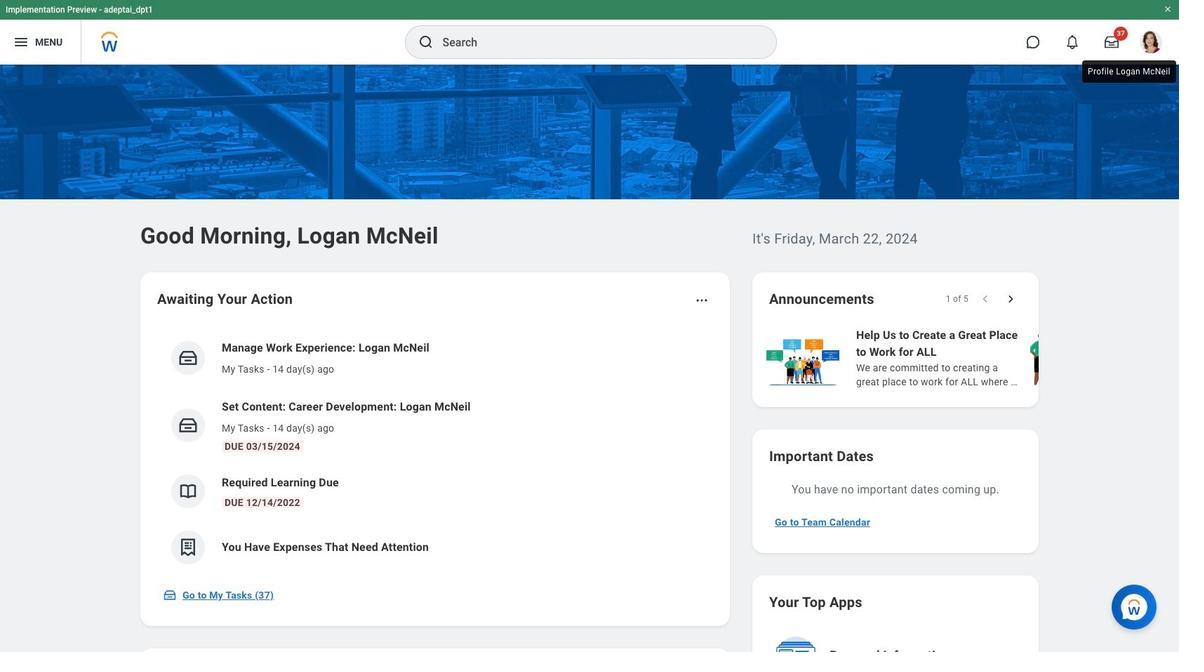 Task type: describe. For each thing, give the bounding box(es) containing it.
inbox image
[[178, 348, 199, 369]]

Search Workday  search field
[[443, 27, 747, 58]]

1 vertical spatial inbox image
[[163, 588, 177, 602]]

chevron left small image
[[979, 292, 993, 306]]

chevron right small image
[[1004, 292, 1018, 306]]

1 horizontal spatial inbox image
[[178, 415, 199, 436]]

inbox large image
[[1105, 35, 1119, 49]]

book open image
[[178, 481, 199, 502]]

notifications large image
[[1066, 35, 1080, 49]]



Task type: locate. For each thing, give the bounding box(es) containing it.
inbox image
[[178, 415, 199, 436], [163, 588, 177, 602]]

dashboard expenses image
[[178, 537, 199, 558]]

profile logan mcneil image
[[1140, 31, 1163, 56]]

related actions image
[[695, 293, 709, 308]]

0 horizontal spatial inbox image
[[163, 588, 177, 602]]

0 vertical spatial inbox image
[[178, 415, 199, 436]]

close environment banner image
[[1164, 5, 1173, 13]]

justify image
[[13, 34, 29, 51]]

status
[[946, 293, 969, 305]]

list
[[764, 326, 1180, 390], [157, 329, 713, 576]]

tooltip
[[1080, 58, 1179, 86]]

0 horizontal spatial list
[[157, 329, 713, 576]]

search image
[[417, 34, 434, 51]]

main content
[[0, 65, 1180, 652]]

1 horizontal spatial list
[[764, 326, 1180, 390]]

banner
[[0, 0, 1180, 65]]



Task type: vqa. For each thing, say whether or not it's contained in the screenshot.
The
no



